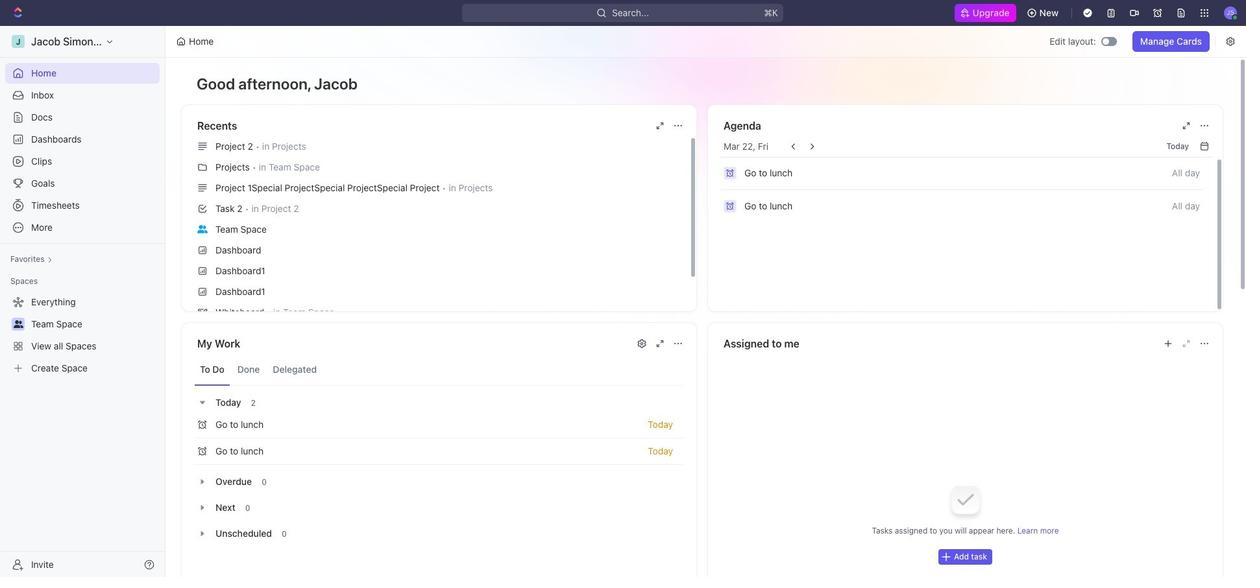 Task type: describe. For each thing, give the bounding box(es) containing it.
tree inside sidebar "navigation"
[[5, 292, 160, 379]]

jacob simon's workspace, , element
[[12, 35, 25, 48]]



Task type: locate. For each thing, give the bounding box(es) containing it.
sidebar navigation
[[0, 26, 168, 578]]

tree
[[5, 292, 160, 379]]

tab list
[[195, 354, 683, 386]]

user group image
[[197, 225, 208, 233]]

user group image
[[13, 321, 23, 328]]



Task type: vqa. For each thing, say whether or not it's contained in the screenshot.
2nd / from left
no



